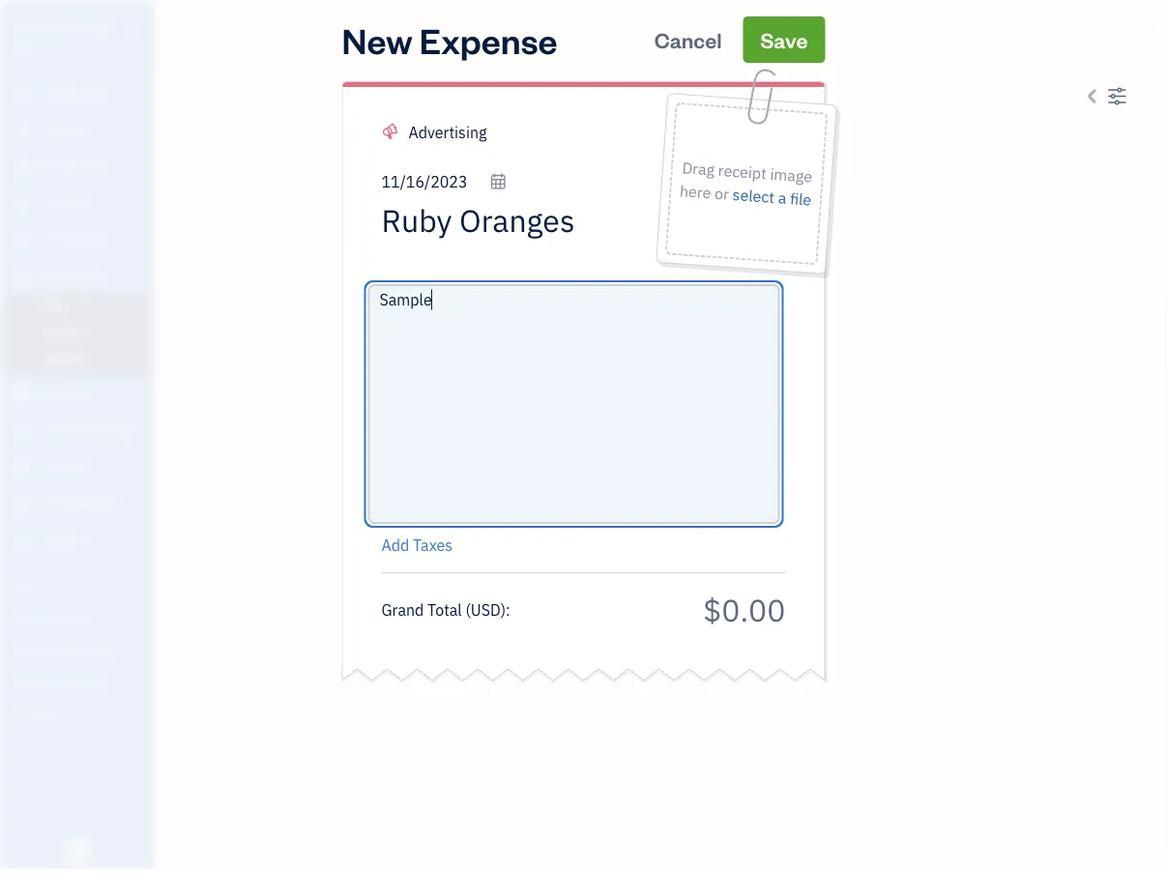 Task type: vqa. For each thing, say whether or not it's contained in the screenshot.
) at top
no



Task type: locate. For each thing, give the bounding box(es) containing it.
oranges
[[55, 17, 114, 37]]

Description text field
[[372, 288, 776, 520]]

main element
[[0, 0, 203, 870]]

add
[[382, 535, 409, 556]]

cancel button
[[637, 16, 740, 63]]

owner
[[15, 39, 51, 54]]

save
[[761, 26, 808, 53]]

add taxes
[[382, 535, 453, 556]]

a
[[778, 187, 787, 208]]

report image
[[13, 532, 36, 551]]

image
[[770, 164, 813, 187]]

total
[[428, 600, 462, 620]]

apps image
[[15, 581, 149, 597]]

select
[[732, 184, 775, 208]]

usd
[[471, 600, 501, 620]]

):
[[501, 600, 510, 620]]

drag
[[682, 158, 715, 180]]

or
[[714, 183, 730, 204]]

timer image
[[13, 422, 36, 441]]

estimate image
[[13, 158, 36, 177]]

file
[[789, 188, 812, 210]]

freshbooks image
[[62, 839, 93, 862]]

expense image
[[13, 268, 36, 287]]

drag receipt image here or
[[679, 158, 813, 204]]

invoice image
[[13, 194, 36, 214]]

team members image
[[15, 612, 149, 628]]

Category text field
[[409, 121, 574, 144]]

add taxes button
[[382, 534, 453, 557]]



Task type: describe. For each thing, give the bounding box(es) containing it.
money image
[[13, 458, 36, 478]]

new expense
[[342, 16, 558, 62]]

client image
[[13, 121, 36, 140]]

select a file
[[732, 184, 812, 210]]

bank connections image
[[15, 674, 149, 690]]

expense
[[420, 16, 558, 62]]

select a file button
[[732, 183, 812, 212]]

dashboard image
[[13, 84, 36, 103]]

grand
[[382, 600, 424, 620]]

chevronleft image
[[1083, 84, 1103, 107]]

settings image
[[15, 705, 149, 721]]

new
[[342, 16, 413, 62]]

receipt
[[718, 160, 767, 184]]

Amount (USD) text field
[[703, 590, 786, 630]]

chart image
[[13, 495, 36, 515]]

items and services image
[[15, 643, 149, 659]]

taxes
[[413, 535, 453, 556]]

settings image
[[1107, 84, 1127, 107]]

cancel
[[654, 26, 722, 53]]

(
[[466, 600, 471, 620]]

payment image
[[13, 231, 36, 251]]

ruby oranges owner
[[15, 17, 114, 54]]

here
[[679, 181, 712, 203]]

grand total ( usd ):
[[382, 600, 510, 620]]

Merchant text field
[[382, 201, 646, 240]]

Date in MM/DD/YYYY format text field
[[382, 172, 507, 192]]

project image
[[13, 385, 36, 404]]

save button
[[743, 16, 826, 63]]

ruby
[[15, 17, 52, 37]]



